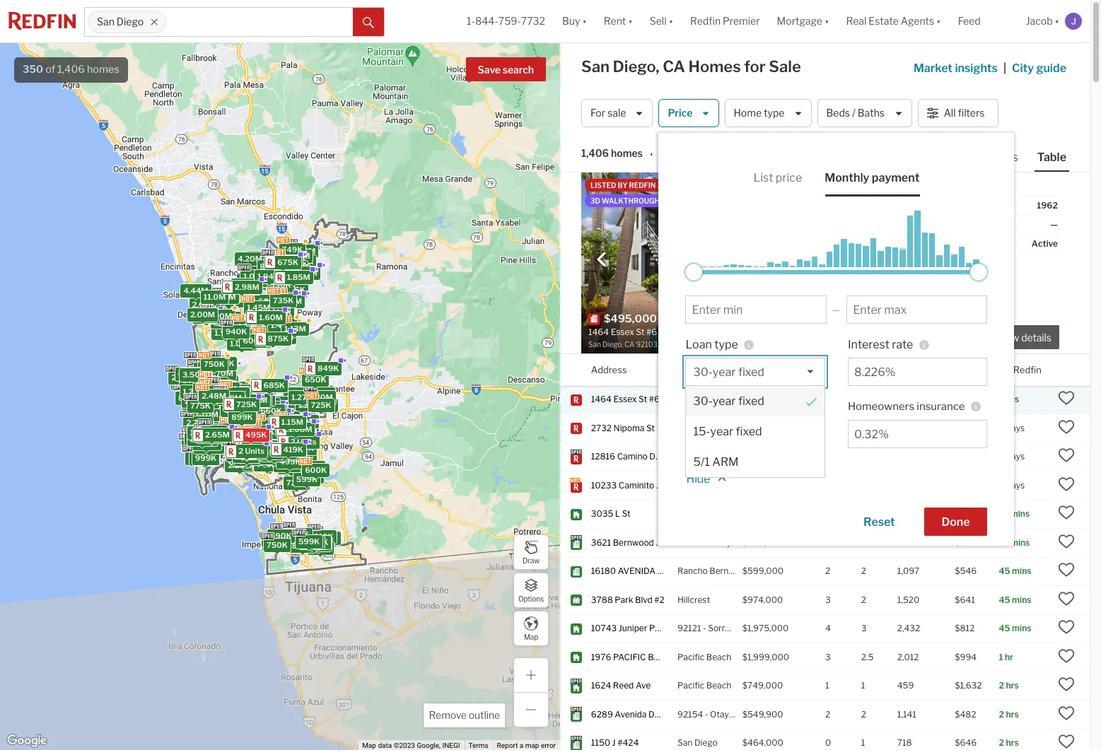 Task type: locate. For each thing, give the bounding box(es) containing it.
hrs for $842
[[1007, 394, 1020, 405]]

- for 92121
[[704, 624, 707, 634]]

hrs for $646
[[1007, 738, 1020, 749]]

1.27m
[[292, 392, 314, 402]]

st right the l in the bottom of the page
[[623, 509, 631, 520]]

4 left 3,279
[[862, 452, 867, 462]]

1.55m
[[204, 387, 228, 397]]

$641
[[956, 595, 976, 606]]

dialog
[[659, 133, 1015, 546], [686, 386, 826, 478]]

remove
[[429, 710, 467, 722]]

0 horizontal spatial 1.08m
[[214, 398, 237, 408]]

heading
[[589, 312, 704, 350]]

redfin premier button
[[682, 0, 769, 42]]

photo of 1464 essex st #6, san diego, ca 92103 image
[[582, 173, 826, 354]]

vistas
[[678, 710, 702, 720]]

425k
[[260, 409, 281, 419], [276, 446, 297, 456]]

899k down 350k
[[232, 413, 253, 423]]

0 horizontal spatial 650k
[[254, 454, 275, 464]]

770k
[[289, 539, 310, 549]]

beach
[[648, 652, 678, 663]]

3
[[658, 181, 663, 190], [900, 219, 906, 230], [1000, 394, 1005, 405], [862, 423, 867, 434], [198, 426, 203, 436], [233, 455, 238, 464], [826, 595, 831, 606], [862, 624, 867, 634], [826, 652, 831, 663]]

1.85m
[[287, 273, 311, 282]]

575k up 740k
[[229, 418, 250, 428]]

#6
[[649, 394, 660, 405], [704, 710, 715, 720]]

8 favorite this home image from the top
[[1059, 706, 1076, 723]]

2 hrs right $482
[[1000, 710, 1020, 720]]

1 vertical spatial 735k
[[294, 455, 314, 465]]

feed
[[959, 15, 981, 27]]

1 favorite this home image from the top
[[1059, 448, 1076, 465]]

fixed up 30-year fixed element
[[739, 366, 765, 379]]

2 ▾ from the left
[[629, 15, 633, 27]]

price button up $495,000
[[743, 355, 765, 386]]

5 favorite this home image from the top
[[1059, 620, 1076, 637]]

1 vertical spatial 2 hrs
[[1000, 710, 1020, 720]]

1.60m down the 2.98m
[[253, 297, 276, 306]]

1 vertical spatial map
[[362, 743, 376, 750]]

1 vertical spatial 1.08m
[[214, 398, 237, 408]]

type for home type
[[764, 107, 785, 119]]

1 45 mins from the top
[[1000, 566, 1032, 577]]

redfin inside redfin premier button
[[691, 15, 721, 27]]

payment right monthly
[[873, 171, 920, 185]]

0 horizontal spatial 550k
[[282, 451, 304, 460]]

45 up 1 hr in the bottom of the page
[[1000, 624, 1011, 634]]

1 vertical spatial 30-year fixed
[[694, 395, 765, 408]]

1 vertical spatial —
[[833, 304, 842, 316]]

▾ inside rent ▾ dropdown button
[[629, 15, 633, 27]]

2 pacific beach from the top
[[678, 681, 732, 692]]

639
[[898, 538, 915, 548]]

1 horizontal spatial 2.60m
[[292, 417, 316, 426]]

1.88m
[[195, 439, 219, 448]]

550k down 669k
[[282, 451, 304, 460]]

2   text field from the left
[[855, 428, 982, 442]]

0 horizontal spatial park
[[615, 595, 634, 606]]

1 vertical spatial 849k
[[318, 364, 339, 374]]

2 vertical spatial 1.15m
[[246, 429, 268, 439]]

remove outline
[[429, 710, 500, 722]]

45 mins up hr on the right of page
[[1000, 624, 1032, 634]]

550k
[[282, 451, 304, 460], [316, 534, 338, 544]]

jacob
[[1027, 15, 1054, 27]]

beds for beds
[[826, 364, 848, 375]]

1.59m
[[230, 450, 253, 460]]

0 vertical spatial redfin
[[691, 15, 721, 27]]

1 vertical spatial st
[[647, 423, 655, 434]]

45 mins down 15 mins
[[1000, 566, 1032, 577]]

#6 right '92154'
[[704, 710, 715, 720]]

4 ▾ from the left
[[825, 15, 830, 27]]

1 pacific beach from the top
[[678, 652, 732, 663]]

400k up 660k
[[251, 394, 272, 404]]

▾ right mortgage
[[825, 15, 830, 27]]

scripps ranch
[[678, 480, 735, 491]]

45 mins for $641
[[1000, 595, 1032, 606]]

0 horizontal spatial   text field
[[693, 428, 774, 442]]

x-out this home image
[[864, 329, 881, 346]]

1 vertical spatial 1,406
[[582, 147, 609, 160]]

days up 6 days
[[1007, 452, 1026, 462]]

16180 avenida venusto #38 link
[[592, 566, 717, 578]]

year down loan type
[[713, 366, 736, 379]]

0 vertical spatial 480k
[[281, 423, 303, 433]]

dialog for interest rate
[[686, 386, 826, 478]]

500k up the 3.70m
[[209, 429, 231, 439]]

- left otay
[[706, 710, 709, 720]]

1 horizontal spatial 845k
[[292, 541, 314, 551]]

1 beach from the top
[[707, 652, 732, 663]]

2 30-year fixed from the top
[[694, 395, 765, 408]]

620k up 299k
[[251, 420, 272, 430]]

1 vertical spatial days
[[1007, 452, 1026, 462]]

1 vertical spatial 1.13m
[[287, 389, 309, 399]]

2 2 hrs from the top
[[1000, 710, 1020, 720]]

45 right $641 on the bottom of the page
[[1000, 595, 1011, 606]]

2,012
[[898, 652, 920, 663]]

▾ inside sell ▾ dropdown button
[[669, 15, 674, 27]]

1 vertical spatial 940k
[[314, 400, 335, 410]]

1 vertical spatial diego
[[695, 394, 718, 405]]

fixed up $2,649,000
[[739, 395, 765, 408]]

1,406 inside 1,406 homes •
[[582, 147, 609, 160]]

1 pacific from the top
[[678, 652, 705, 663]]

list box
[[686, 358, 826, 478], [780, 420, 826, 449]]

loan type
[[686, 338, 739, 352]]

2 horizontal spatial 675k
[[310, 543, 331, 553]]

30-
[[694, 366, 713, 379], [694, 395, 713, 408]]

type right the loan
[[715, 338, 739, 352]]

$842 up hours
[[908, 200, 931, 211]]

2 vertical spatial 700k
[[301, 463, 323, 473]]

0 vertical spatial san diego
[[97, 16, 144, 28]]

2 vertical spatial 45 mins
[[1000, 624, 1032, 634]]

1 vertical spatial 899k
[[232, 413, 253, 423]]

0 vertical spatial 2 hrs
[[1000, 681, 1020, 692]]

0 vertical spatial 429k
[[261, 424, 282, 434]]

0 vertical spatial payment
[[873, 171, 920, 185]]

favorite this home image for $482
[[1059, 706, 1076, 723]]

1 horizontal spatial price
[[743, 364, 765, 375]]

0 horizontal spatial 5.50m
[[189, 360, 214, 370]]

- for 92154
[[706, 710, 709, 720]]

869k down 330k
[[272, 443, 294, 453]]

down
[[686, 401, 717, 414]]

3.88m
[[291, 246, 316, 256]]

mins right $641 on the bottom of the page
[[1013, 595, 1032, 606]]

5 ▾ from the left
[[937, 15, 942, 27]]

$464,000
[[743, 738, 784, 749]]

▾ right buy
[[583, 15, 587, 27]]

925k down 695k
[[285, 286, 306, 295]]

6289 avenida de las vistas #6 link
[[592, 710, 715, 721]]

2 favorite this home image from the top
[[1059, 534, 1076, 551]]

4 favorite this home image from the top
[[1059, 591, 1076, 608]]

0 vertical spatial 675k
[[278, 257, 299, 267]]

san diego left remove san diego icon
[[97, 16, 144, 28]]

940k down 325k
[[226, 327, 247, 337]]

0 vertical spatial 899k
[[197, 310, 219, 320]]

▾ for jacob ▾
[[1056, 15, 1060, 27]]

3 45 mins from the top
[[1000, 624, 1032, 634]]

349k
[[275, 398, 296, 408]]

beds left baths button
[[826, 364, 848, 375]]

645k
[[223, 416, 245, 426]]

845k down 685k
[[248, 397, 269, 407]]

map for map
[[524, 633, 539, 642]]

2 vertical spatial year
[[711, 425, 734, 439]]

4 down beds button
[[826, 423, 831, 434]]

diego down 92154 - otay mesa
[[695, 738, 718, 749]]

0 vertical spatial 475k
[[268, 402, 289, 412]]

1.60m down 625k
[[259, 313, 283, 323]]

hrs down on redfin button
[[1007, 394, 1020, 405]]

550k right '770k'
[[316, 534, 338, 544]]

rent
[[604, 15, 627, 27]]

$842 down the "$/sq.ft." button
[[956, 394, 977, 405]]

2 vertical spatial fixed
[[736, 425, 763, 439]]

  text field
[[693, 428, 774, 442], [855, 428, 982, 442]]

2 vertical spatial 4
[[826, 624, 831, 634]]

7 favorite this home image from the top
[[1059, 677, 1076, 694]]

mins right 15
[[1011, 538, 1031, 548]]

map for map data ©2023 google, inegi
[[362, 743, 376, 750]]

0 vertical spatial 588
[[797, 313, 819, 325]]

▾
[[583, 15, 587, 27], [629, 15, 633, 27], [669, 15, 674, 27], [825, 15, 830, 27], [937, 15, 942, 27], [1056, 15, 1060, 27]]

type inside the home type button
[[764, 107, 785, 119]]

0 horizontal spatial $842
[[908, 200, 931, 211]]

3.30m up "1.98m"
[[214, 317, 239, 327]]

3 45 from the top
[[1000, 624, 1011, 634]]

report a map error
[[497, 743, 556, 750]]

720k
[[287, 266, 307, 276]]

1.09m down 920k
[[230, 339, 254, 349]]

market insights | city guide
[[914, 62, 1067, 75]]

0 vertical spatial 425k
[[260, 409, 281, 419]]

1 vertical spatial redfin
[[1014, 364, 1042, 375]]

2 vertical spatial 1.08m
[[289, 425, 312, 435]]

1 horizontal spatial 575k
[[308, 538, 329, 548]]

1.33m
[[232, 453, 255, 463]]

1 horizontal spatial 940k
[[314, 400, 335, 410]]

beds left /
[[827, 107, 851, 119]]

favorite this home image
[[836, 329, 853, 346], [1059, 390, 1076, 407], [1059, 419, 1076, 436], [1059, 476, 1076, 493], [1059, 505, 1076, 522], [1059, 734, 1076, 751]]

0 vertical spatial 650k
[[305, 375, 327, 385]]

pacific beach for $1,999,000
[[678, 652, 732, 663]]

sell
[[650, 15, 667, 27]]

400k
[[245, 327, 267, 337], [251, 394, 272, 404]]

1 vertical spatial 700k
[[258, 447, 279, 457]]

pacific for 1976 pacific beach dr
[[678, 652, 705, 663]]

30-year fixed
[[694, 366, 765, 379], [694, 395, 765, 408]]

1 vertical spatial pacific
[[678, 681, 705, 692]]

0 vertical spatial $842
[[908, 200, 931, 211]]

6 ▾ from the left
[[1056, 15, 1060, 27]]

san diego for 1464 essex st #6
[[678, 394, 718, 405]]

list price element
[[754, 160, 803, 197]]

▾ inside buy ▾ dropdown button
[[583, 15, 587, 27]]

map down options
[[524, 633, 539, 642]]

445k
[[235, 396, 257, 406], [262, 407, 284, 416]]

None search field
[[167, 8, 353, 36]]

1 ▾ from the left
[[583, 15, 587, 27]]

0 vertical spatial 2.50m
[[243, 395, 268, 405]]

type for loan type
[[715, 338, 739, 352]]

2 45 from the top
[[1000, 595, 1011, 606]]

0 vertical spatial st
[[639, 394, 648, 405]]

mins for $812
[[1013, 624, 1032, 634]]

2 vertical spatial san diego
[[678, 738, 718, 749]]

dialog inside "dialog"
[[686, 386, 826, 478]]

1 vertical spatial 1.15m
[[282, 417, 304, 427]]

pacific up '92154'
[[678, 681, 705, 692]]

1 45 from the top
[[1000, 566, 1011, 577]]

1 vertical spatial beach
[[707, 681, 732, 692]]

2 beach from the top
[[707, 681, 732, 692]]

1464
[[592, 394, 612, 405]]

dialog for 1,406
[[659, 133, 1015, 546]]

user photo image
[[1066, 13, 1083, 30]]

2 hrs for $482
[[1000, 710, 1020, 720]]

1.13m down 1.31m
[[284, 324, 306, 334]]

- right 92121
[[704, 624, 707, 634]]

pacific beach up 92154 - otay mesa
[[678, 681, 732, 692]]

1 2 hrs from the top
[[1000, 681, 1020, 692]]

mins right 13
[[1011, 509, 1031, 520]]

▾ left 'user photo'
[[1056, 15, 1060, 27]]

submit search image
[[363, 17, 374, 28]]

hrs for $482
[[1007, 710, 1020, 720]]

2.05m
[[172, 373, 196, 383]]

1.09m up the 2.98m
[[244, 272, 267, 282]]

▾ right sell
[[669, 15, 674, 27]]

1-844-759-7732
[[467, 15, 546, 27]]

fixed down 30-year fixed element
[[736, 425, 763, 439]]

810k
[[257, 432, 278, 442]]

location
[[678, 364, 716, 375]]

875k
[[268, 334, 289, 344], [268, 426, 289, 436], [236, 433, 257, 443]]

45 for $641
[[1000, 595, 1011, 606]]

2 hrs from the top
[[1007, 681, 1020, 692]]

2
[[197, 428, 202, 438], [291, 437, 296, 447], [239, 447, 244, 457], [230, 447, 235, 457], [234, 453, 238, 463], [236, 454, 240, 464], [862, 509, 867, 520], [826, 566, 831, 577], [862, 566, 867, 577], [862, 595, 867, 606], [1000, 681, 1005, 692], [826, 710, 831, 720], [862, 710, 867, 720], [1000, 710, 1005, 720], [1000, 738, 1005, 749]]

4
[[826, 423, 831, 434], [862, 452, 867, 462], [826, 624, 831, 634]]

beach up otay
[[707, 681, 732, 692]]

1 vertical spatial 2.60m
[[235, 453, 260, 463]]

diego left remove san diego icon
[[117, 16, 144, 28]]

1976 pacific beach dr link
[[592, 652, 689, 664]]

45 for $546
[[1000, 566, 1011, 577]]

— up beds button
[[833, 304, 842, 316]]

1 horizontal spatial —
[[1051, 219, 1059, 230]]

898k
[[260, 262, 282, 272]]

redfin left premier
[[691, 15, 721, 27]]

930k
[[232, 453, 254, 463]]

homes right of
[[87, 63, 119, 76]]

table button
[[1035, 150, 1070, 172]]

0 vertical spatial type
[[764, 107, 785, 119]]

775k
[[190, 402, 211, 412]]

view
[[997, 332, 1020, 344]]

0 horizontal spatial 395k
[[228, 387, 249, 397]]

899k up "1.98m"
[[197, 310, 219, 320]]

3 hours
[[900, 219, 931, 230]]

2 45 mins from the top
[[1000, 595, 1032, 606]]

869k right '555k'
[[270, 329, 291, 339]]

0 horizontal spatial 940k
[[226, 327, 247, 337]]

favorite this home image for $994
[[1059, 648, 1076, 665]]

16180 avenida venusto #38
[[592, 566, 717, 577]]

1 horizontal spatial homes
[[611, 147, 643, 160]]

/
[[853, 107, 856, 119]]

homes left •
[[611, 147, 643, 160]]

5.50m
[[240, 275, 265, 285], [189, 360, 214, 370]]

2 hrs right the $646
[[1000, 738, 1020, 749]]

mins down 15 mins
[[1013, 566, 1032, 577]]

favorite this home image for $812
[[1059, 620, 1076, 637]]

3.35m down the 3.70m
[[193, 454, 217, 464]]

1 30- from the top
[[694, 366, 713, 379]]

san left remove san diego icon
[[97, 16, 115, 28]]

0 vertical spatial park
[[615, 595, 634, 606]]

google image
[[4, 733, 50, 751]]

4 hrs from the top
[[1007, 738, 1020, 749]]

4 for 5
[[862, 452, 867, 462]]

▾ right rent
[[629, 15, 633, 27]]

0 vertical spatial 400k
[[245, 327, 267, 337]]

3035 l st link
[[592, 509, 665, 521]]

0 vertical spatial 575k
[[229, 418, 250, 428]]

0 horizontal spatial 4.00m
[[185, 441, 210, 451]]

filters
[[959, 107, 986, 119]]

favorite this home image for $546
[[1059, 562, 1076, 579]]

1 vertical spatial 960k
[[281, 463, 303, 473]]

0 horizontal spatial 490k
[[236, 452, 258, 461]]

0 vertical spatial 1.09m
[[244, 272, 267, 282]]

4.44m
[[184, 286, 209, 296]]

▾ right agents
[[937, 15, 942, 27]]

city
[[1013, 62, 1035, 75]]

2 hrs for $646
[[1000, 738, 1020, 749]]

st right nipoma
[[647, 423, 655, 434]]

2 pacific from the top
[[678, 681, 705, 692]]

1 vertical spatial payment
[[719, 401, 766, 414]]

10743 juniper park
[[592, 624, 668, 634]]

1.38m
[[280, 420, 304, 430]]

st
[[639, 394, 648, 405], [647, 423, 655, 434], [623, 509, 631, 520]]

1.35m
[[275, 293, 298, 302], [258, 432, 282, 442], [264, 436, 287, 445]]

3 hrs from the top
[[1007, 710, 1020, 720]]

1 horizontal spatial map
[[524, 633, 539, 642]]

3 ▾ from the left
[[669, 15, 674, 27]]

2.60m
[[292, 417, 316, 426], [235, 453, 260, 463]]

redfin right on
[[1014, 364, 1042, 375]]

real
[[847, 15, 867, 27]]

700k
[[292, 257, 314, 266], [258, 447, 279, 457], [301, 463, 323, 473]]

diego up loma
[[695, 394, 718, 405]]

1.30m
[[253, 434, 277, 444], [229, 448, 253, 458], [229, 449, 252, 459]]

beach for $1,999,000
[[707, 652, 732, 663]]

588 down   text field on the right of page
[[898, 394, 915, 405]]

dialog containing list price
[[659, 133, 1015, 546]]

1 vertical spatial price
[[743, 364, 765, 375]]

2.80m
[[190, 434, 215, 444]]

▾ inside mortgage ▾ dropdown button
[[825, 15, 830, 27]]

588 down next button icon
[[797, 313, 819, 325]]

mins for $922
[[1011, 538, 1031, 548]]

minimum price slider
[[685, 263, 704, 282]]

685k
[[264, 381, 285, 390]]

days right 6 in the right of the page
[[1007, 480, 1026, 491]]

beds
[[827, 107, 851, 119], [826, 364, 848, 375]]

30-year fixed element
[[687, 386, 825, 417]]

30- down the loan
[[694, 366, 713, 379]]

470k
[[225, 384, 246, 394]]

3.35m up 589k
[[212, 292, 236, 302]]

13
[[1000, 509, 1009, 520]]

ranch
[[710, 480, 735, 491]]

0 vertical spatial -
[[704, 624, 707, 634]]

1.67m
[[179, 392, 202, 402]]

6 favorite this home image from the top
[[1059, 648, 1076, 665]]

1 vertical spatial 30-
[[694, 395, 713, 408]]

dialog containing 30-year fixed
[[686, 386, 826, 478]]

2 hrs for $1,632
[[1000, 681, 1020, 692]]

$599,000
[[743, 566, 784, 577]]

45 mins right $641 on the bottom of the page
[[1000, 595, 1032, 606]]

3 units
[[198, 426, 225, 436], [233, 455, 259, 464]]

1,406 right of
[[58, 63, 85, 76]]

maximum price slider
[[971, 263, 989, 282]]

0 horizontal spatial 1.79m
[[228, 425, 251, 435]]

735k
[[273, 296, 294, 306], [294, 455, 314, 465]]

925k up 669k
[[288, 419, 309, 429]]

575k right 545k
[[308, 538, 329, 548]]

payment up 15-year fixed
[[719, 401, 766, 414]]

949k up 312k
[[254, 446, 275, 456]]

3 2 hrs from the top
[[1000, 738, 1020, 749]]

1 horizontal spatial 650k
[[305, 375, 327, 385]]

$/sq.ft. button
[[956, 355, 988, 386]]

▾ for buy ▾
[[583, 15, 587, 27]]

map inside map button
[[524, 633, 539, 642]]

pacific for 1624 reed ave
[[678, 681, 705, 692]]

type
[[764, 107, 785, 119], [715, 338, 739, 352]]

hrs right $482
[[1007, 710, 1020, 720]]

620k up 350k
[[226, 388, 247, 398]]

1.45m
[[278, 270, 302, 280], [247, 303, 271, 313], [195, 385, 218, 395], [230, 431, 254, 440]]

425k up 1.99m
[[260, 409, 281, 419]]

beds inside button
[[827, 107, 851, 119]]

$646
[[956, 738, 978, 749]]

299k
[[245, 431, 266, 441]]

0 vertical spatial 30-year fixed
[[694, 366, 765, 379]]

rent ▾ button
[[604, 0, 633, 42]]

1 horizontal spatial 485k
[[270, 531, 292, 541]]

0 vertical spatial baths
[[858, 107, 885, 119]]

1 vertical spatial price button
[[743, 355, 765, 386]]

3.30m down 2.95m
[[216, 296, 241, 306]]

4 right $1,975,000
[[826, 624, 831, 634]]

favorite this home image
[[1059, 448, 1076, 465], [1059, 534, 1076, 551], [1059, 562, 1076, 579], [1059, 591, 1076, 608], [1059, 620, 1076, 637], [1059, 648, 1076, 665], [1059, 677, 1076, 694], [1059, 706, 1076, 723]]

2,432
[[898, 624, 921, 634]]

1,406 up listed
[[582, 147, 609, 160]]

3 favorite this home image from the top
[[1059, 562, 1076, 579]]

5 days up 6 days
[[1000, 452, 1026, 462]]

1150 j #424 link
[[592, 738, 665, 750]]

0 horizontal spatial 1,406
[[58, 63, 85, 76]]

st right essex
[[639, 394, 648, 405]]

1 hrs from the top
[[1007, 394, 1020, 405]]

1 vertical spatial -
[[706, 710, 709, 720]]

▾ inside real estate agents ▾ link
[[937, 15, 942, 27]]

pacific beach for $749,000
[[678, 681, 732, 692]]

845k down 765k
[[292, 541, 314, 551]]

favorite button checkbox
[[798, 176, 822, 200]]

  text field up 3,279
[[855, 428, 982, 442]]

545k
[[278, 537, 300, 547]]

1.13m right 685k
[[287, 389, 309, 399]]

2 30- from the top
[[694, 395, 713, 408]]

0 horizontal spatial 575k
[[229, 418, 250, 428]]

park right "juniper"
[[650, 624, 668, 634]]



Task type: describe. For each thing, give the bounding box(es) containing it.
1 vertical spatial year
[[713, 395, 736, 408]]

1.94m
[[258, 272, 281, 282]]

$922
[[956, 538, 977, 548]]

market
[[914, 62, 953, 75]]

ca
[[663, 57, 686, 76]]

sell ▾ button
[[642, 0, 682, 42]]

0
[[826, 738, 832, 749]]

7732
[[522, 15, 546, 27]]

1.60m up 1.88m at left bottom
[[190, 428, 214, 438]]

1 vertical spatial 485k
[[270, 531, 292, 541]]

premier
[[723, 15, 761, 27]]

3788
[[592, 595, 613, 606]]

1.90m down 2.20m
[[186, 410, 210, 420]]

2 days from the top
[[1007, 452, 1026, 462]]

1 horizontal spatial 830k
[[242, 398, 264, 408]]

2.25m
[[228, 461, 252, 470]]

1 horizontal spatial 960k
[[281, 463, 303, 473]]

favorite this home image for $922
[[1059, 534, 1076, 551]]

1.60m up 810k
[[254, 419, 278, 429]]

point
[[678, 423, 699, 434]]

sell ▾
[[650, 15, 674, 27]]

all
[[945, 107, 957, 119]]

1 horizontal spatial 490k
[[270, 531, 292, 541]]

625k
[[254, 303, 275, 313]]

1 vertical spatial 11.0m
[[189, 379, 211, 389]]

bernwood
[[613, 538, 655, 548]]

view details link
[[989, 324, 1060, 350]]

st for l
[[623, 509, 631, 520]]

0 vertical spatial 960k
[[197, 364, 218, 374]]

san left diego,
[[582, 57, 610, 76]]

del
[[650, 452, 663, 462]]

0 vertical spatial fixed
[[739, 366, 765, 379]]

0 horizontal spatial homes
[[87, 63, 119, 76]]

rent ▾
[[604, 15, 633, 27]]

san up point
[[678, 394, 693, 405]]

real estate agents ▾
[[847, 15, 942, 27]]

949k up 950k at left bottom
[[244, 404, 266, 414]]

valle
[[665, 452, 684, 462]]

payment for down payment
[[719, 401, 766, 414]]

photos
[[981, 151, 1019, 164]]

1 vertical spatial 429k
[[276, 446, 297, 456]]

0 vertical spatial 1.13m
[[284, 324, 306, 334]]

data
[[378, 743, 392, 750]]

3 inside listed by redfin 3 hrs ago 3d walkthrough
[[658, 181, 663, 190]]

2.98m
[[235, 282, 260, 292]]

1 vertical spatial 4.00m
[[185, 441, 210, 451]]

reset button
[[847, 508, 913, 536]]

mortgage
[[778, 15, 823, 27]]

remove san diego image
[[150, 18, 159, 26]]

0 vertical spatial —
[[1051, 219, 1059, 230]]

45 mins for $812
[[1000, 624, 1032, 634]]

30-year fixed inside 30-year fixed element
[[694, 395, 765, 408]]

925k down 625k
[[251, 326, 272, 336]]

1 horizontal spatial 899k
[[232, 413, 253, 423]]

0 horizontal spatial 485k
[[234, 453, 255, 463]]

surabaya
[[657, 480, 694, 491]]

buy
[[563, 15, 581, 27]]

san down vistas
[[678, 738, 693, 749]]

▾ for rent ▾
[[629, 15, 633, 27]]

974k
[[242, 431, 263, 441]]

1150
[[592, 738, 611, 749]]

  text field
[[855, 366, 982, 379]]

1 5 days from the top
[[1000, 423, 1026, 434]]

▾ for mortgage ▾
[[825, 15, 830, 27]]

590k
[[283, 263, 305, 273]]

1 vertical spatial 588
[[898, 394, 915, 405]]

for
[[745, 57, 766, 76]]

map data ©2023 google, inegi
[[362, 743, 460, 750]]

1,141
[[898, 710, 917, 720]]

Enter min text field
[[693, 304, 821, 317]]

900k
[[241, 402, 263, 412]]

2.20m
[[185, 396, 209, 406]]

570k
[[233, 432, 254, 442]]

1 vertical spatial fixed
[[739, 395, 765, 408]]

map button
[[514, 612, 549, 647]]

0 horizontal spatial 3 units
[[198, 426, 225, 436]]

0 horizontal spatial 500k
[[209, 429, 231, 439]]

homes inside 1,406 homes •
[[611, 147, 643, 160]]

37.5m
[[183, 376, 207, 386]]

0 vertical spatial 735k
[[273, 296, 294, 306]]

#38
[[700, 566, 717, 577]]

1,406 homes •
[[582, 147, 653, 160]]

1 vertical spatial 675k
[[230, 447, 251, 457]]

0 vertical spatial 395k
[[228, 387, 249, 397]]

2 5 days from the top
[[1000, 452, 1026, 462]]

hours
[[908, 219, 931, 230]]

2 horizontal spatial 1.15m
[[282, 417, 304, 427]]

2 horizontal spatial 1.08m
[[289, 425, 312, 435]]

419k
[[283, 445, 304, 455]]

list box containing 30-year fixed
[[686, 358, 826, 478]]

1 vertical spatial 939k
[[277, 461, 298, 471]]

910k
[[265, 536, 285, 545]]

0 vertical spatial year
[[713, 366, 736, 379]]

1 30-year fixed from the top
[[694, 366, 765, 379]]

2.90m
[[171, 374, 196, 384]]

0 vertical spatial #6
[[649, 394, 660, 405]]

12816 camino del valle link
[[592, 452, 684, 463]]

1 vertical spatial 575k
[[308, 538, 329, 548]]

950k
[[231, 416, 253, 426]]

469k
[[224, 419, 245, 429]]

3035
[[592, 509, 614, 520]]

beds for beds / baths
[[827, 107, 851, 119]]

mortgage ▾ button
[[778, 0, 830, 42]]

1 vertical spatial 3.35m
[[193, 454, 217, 464]]

favorite this home image for $641
[[1059, 591, 1076, 608]]

#108
[[666, 538, 687, 548]]

2 vertical spatial 675k
[[310, 543, 331, 553]]

ago
[[681, 181, 696, 190]]

0 vertical spatial 939k
[[278, 424, 300, 434]]

1 horizontal spatial 495k
[[246, 430, 267, 440]]

0 vertical spatial 3.30m
[[216, 296, 241, 306]]

0 horizontal spatial 1.15m
[[217, 385, 239, 395]]

0 vertical spatial 940k
[[226, 327, 247, 337]]

0 vertical spatial 620k
[[226, 388, 247, 398]]

0 vertical spatial 869k
[[270, 329, 291, 339]]

1 vertical spatial 869k
[[272, 443, 294, 453]]

0 vertical spatial 1.05m
[[250, 405, 274, 415]]

949k up 1.99m
[[256, 403, 277, 413]]

1 horizontal spatial 4.00m
[[223, 431, 248, 441]]

1 vertical spatial 850k
[[268, 428, 289, 438]]

baths inside button
[[858, 107, 885, 119]]

1 vertical spatial 995k
[[256, 460, 277, 470]]

venusto
[[658, 566, 699, 577]]

0 horizontal spatial price
[[668, 107, 693, 119]]

0 vertical spatial 1,406
[[58, 63, 85, 76]]

for sale button
[[582, 99, 654, 127]]

10233
[[592, 480, 617, 491]]

0 vertical spatial 490k
[[236, 452, 258, 461]]

15
[[1000, 538, 1010, 548]]

0 vertical spatial 3.35m
[[212, 292, 236, 302]]

▾ for sell ▾
[[669, 15, 674, 27]]

©2023
[[394, 743, 415, 750]]

1 horizontal spatial 500k
[[266, 297, 288, 307]]

1 vertical spatial 1.03m
[[270, 333, 294, 342]]

1.25m
[[240, 455, 263, 465]]

1.90m up 389k at the left
[[273, 413, 297, 423]]

1 vertical spatial 400k
[[251, 394, 272, 404]]

1 vertical spatial $842
[[956, 394, 977, 405]]

580k
[[225, 389, 247, 399]]

$/sq. ft.
[[837, 200, 869, 211]]

$1,999,000
[[743, 652, 790, 663]]

previous button image
[[595, 252, 609, 266]]

mins for $641
[[1013, 595, 1032, 606]]

0 horizontal spatial 830k
[[185, 400, 207, 410]]

1 horizontal spatial 620k
[[251, 420, 272, 430]]

45 for $812
[[1000, 624, 1011, 634]]

0 horizontal spatial 480k
[[232, 447, 253, 457]]

diego for 1150 j #424
[[695, 738, 718, 749]]

740k
[[231, 431, 252, 441]]

1 horizontal spatial 395k
[[265, 540, 286, 550]]

1 vertical spatial 1.79m
[[228, 425, 251, 435]]

jacob ▾
[[1027, 15, 1060, 27]]

price
[[776, 171, 803, 185]]

redfin inside on redfin button
[[1014, 364, 1042, 375]]

agents
[[902, 15, 935, 27]]

0 horizontal spatial 495k
[[198, 427, 219, 437]]

1   text field from the left
[[693, 428, 774, 442]]

$2,649,000
[[743, 423, 791, 434]]

0 vertical spatial 995k
[[276, 422, 297, 432]]

on redfin button
[[1000, 355, 1042, 386]]

1 vertical spatial 3.30m
[[214, 317, 239, 327]]

hrs
[[664, 181, 679, 190]]

0 vertical spatial diego
[[117, 16, 144, 28]]

3,279
[[898, 452, 921, 462]]

2 vertical spatial 1.03m
[[213, 384, 237, 394]]

next button image
[[798, 252, 813, 266]]

0 horizontal spatial 899k
[[197, 310, 219, 320]]

$/sq.
[[837, 200, 858, 211]]

1 horizontal spatial 1.08m
[[256, 321, 279, 331]]

0 vertical spatial 1.79m
[[273, 324, 296, 334]]

san diego for 1150 j #424
[[678, 738, 718, 749]]

1.98m
[[215, 329, 238, 339]]

feed button
[[950, 0, 1018, 42]]

996k
[[270, 280, 291, 290]]

1 horizontal spatial 445k
[[262, 407, 284, 416]]

925k down 419k
[[282, 455, 303, 465]]

1 vertical spatial 499k
[[280, 458, 301, 467]]

1 vertical spatial 1.05m
[[239, 426, 262, 436]]

0 vertical spatial 849k
[[252, 330, 274, 340]]

save search button
[[466, 57, 546, 81]]

address
[[592, 364, 627, 375]]

monthly payment element
[[825, 160, 920, 197]]

st for nipoma
[[647, 423, 655, 434]]

1 horizontal spatial 550k
[[316, 534, 338, 544]]

hrs for $1,632
[[1007, 681, 1020, 692]]

$/sq.ft.
[[956, 364, 988, 375]]

0 vertical spatial 499k
[[271, 427, 293, 437]]

diego for 1464 essex st #6
[[695, 394, 718, 405]]

mortgage ▾
[[778, 15, 830, 27]]

4.50m
[[189, 393, 214, 403]]

1.90m up the 990k
[[201, 363, 225, 373]]

Enter max text field
[[854, 304, 982, 317]]

homeowners
[[849, 401, 915, 413]]

done button
[[925, 508, 988, 536]]

1 horizontal spatial 5.50m
[[240, 275, 265, 285]]

st for essex
[[639, 394, 648, 405]]

0 horizontal spatial 845k
[[248, 397, 269, 407]]

4 for $2,649,000
[[826, 423, 831, 434]]

|
[[1004, 62, 1007, 75]]

0 horizontal spatial 445k
[[235, 396, 257, 406]]

favorite button image
[[798, 176, 822, 200]]

mins for $546
[[1013, 566, 1032, 577]]

1 vertical spatial 475k
[[254, 428, 275, 438]]

beach for $749,000
[[707, 681, 732, 692]]

1 vertical spatial 845k
[[292, 541, 314, 551]]

monthly payment
[[825, 171, 920, 185]]

5.65m
[[270, 427, 295, 437]]

favorite this home image for $1,632
[[1059, 677, 1076, 694]]

1 days from the top
[[1007, 423, 1026, 434]]

map region
[[0, 24, 655, 751]]

0 vertical spatial 700k
[[292, 257, 314, 266]]

649k
[[238, 454, 259, 464]]

insurance
[[917, 401, 966, 413]]

mesa
[[731, 710, 753, 720]]

3 days from the top
[[1007, 480, 1026, 491]]

ave
[[636, 681, 651, 692]]

555k
[[245, 327, 266, 336]]

45 mins for $546
[[1000, 566, 1032, 577]]

0 horizontal spatial 2.60m
[[235, 453, 260, 463]]

payment for monthly payment
[[873, 171, 920, 185]]

6.95m
[[183, 374, 208, 384]]

terms link
[[469, 743, 489, 750]]

2 vertical spatial 849k
[[246, 459, 267, 469]]

15-year fixed
[[694, 425, 763, 439]]

1 vertical spatial 650k
[[254, 454, 275, 464]]

de
[[649, 710, 660, 720]]

1 vertical spatial 3 units
[[233, 455, 259, 464]]



Task type: vqa. For each thing, say whether or not it's contained in the screenshot.


